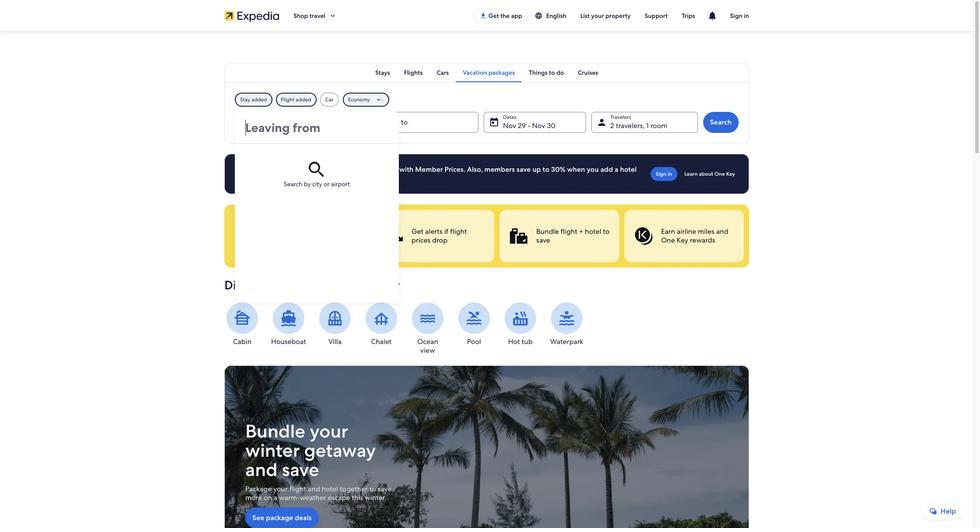Task type: vqa. For each thing, say whether or not it's contained in the screenshot.
Show Previous Image For Harbour Grand Hong Kong
no



Task type: describe. For each thing, give the bounding box(es) containing it.
to left "10%"
[[265, 174, 271, 183]]

to inside bundle flight + hotel to save
[[603, 227, 610, 236]]

search for search by city or airport
[[284, 180, 303, 188]]

list your property link
[[574, 8, 638, 24]]

trailing image
[[329, 12, 337, 20]]

package
[[266, 514, 293, 523]]

room
[[651, 121, 668, 130]]

sign in link
[[651, 167, 678, 181]]

vacation packages link
[[456, 63, 522, 82]]

3 out of 3 element
[[625, 210, 744, 262]]

save 10% or more on over 100,000 hotels with member prices. also, members save up to 30% when you add a hotel to a flight
[[265, 165, 637, 183]]

search by city or airport
[[284, 180, 350, 188]]

a right add
[[615, 165, 618, 174]]

vacation
[[463, 69, 487, 77]]

you
[[587, 165, 599, 174]]

package
[[245, 485, 272, 494]]

if
[[444, 227, 449, 236]]

also,
[[467, 165, 483, 174]]

earn
[[661, 227, 675, 236]]

alerts
[[425, 227, 443, 236]]

small image
[[535, 12, 543, 20]]

bundle your winter getaway and save main content
[[0, 31, 974, 528]]

2 out of 3 element
[[500, 210, 619, 262]]

escape
[[328, 494, 350, 503]]

view
[[420, 346, 435, 355]]

flights link
[[397, 63, 430, 82]]

english
[[546, 12, 567, 20]]

things to do
[[529, 69, 564, 77]]

getaway
[[304, 439, 376, 463]]

to inside bundle your winter getaway and save package your flight and hotel together to save more on a warm-weather escape this winter.
[[369, 485, 376, 494]]

travelers,
[[616, 121, 645, 130]]

car
[[325, 96, 333, 103]]

get for get the app
[[489, 12, 499, 20]]

search button
[[703, 112, 739, 133]]

support
[[645, 12, 668, 20]]

bundle flight + hotel to save
[[536, 227, 610, 245]]

deals
[[295, 514, 312, 523]]

more inside save 10% or more on over 100,000 hotels with member prices. also, members save up to 30% when you add a hotel to a flight
[[305, 165, 321, 174]]

30
[[547, 121, 556, 130]]

shop travel
[[294, 12, 325, 20]]

cabin button
[[224, 303, 260, 346]]

10%
[[281, 165, 294, 174]]

save up warm-
[[282, 458, 319, 482]]

bundle for flight
[[536, 227, 559, 236]]

flights
[[404, 69, 423, 77]]

stay
[[240, 96, 250, 103]]

1 nov from the left
[[503, 121, 516, 130]]

your for bundle
[[310, 420, 348, 444]]

30%
[[551, 165, 566, 174]]

1 horizontal spatial or
[[324, 180, 330, 188]]

travel sale activities deals image
[[224, 366, 749, 528]]

prices.
[[445, 165, 466, 174]]

about
[[699, 171, 713, 178]]

with
[[399, 165, 414, 174]]

miles
[[698, 227, 715, 236]]

cruises link
[[571, 63, 605, 82]]

sign in button
[[723, 5, 756, 26]]

see
[[252, 514, 264, 523]]

nov 29 - nov 30 button
[[484, 112, 586, 133]]

packages
[[489, 69, 515, 77]]

add
[[601, 165, 613, 174]]

city
[[312, 180, 322, 188]]

2 vertical spatial and
[[308, 485, 320, 494]]

key inside earn airline miles and one key rewards
[[677, 236, 688, 245]]

sign in inside dropdown button
[[730, 12, 749, 20]]

tab list inside the bundle your winter getaway and save main content
[[224, 63, 749, 82]]

2
[[611, 121, 614, 130]]

added for stay added
[[251, 96, 267, 103]]

in inside main content
[[668, 171, 672, 178]]

pool button
[[456, 303, 492, 346]]

drop
[[432, 236, 448, 245]]

get for get alerts if flight prices drop
[[412, 227, 424, 236]]

hotel inside bundle flight + hotel to save
[[585, 227, 601, 236]]

trips link
[[675, 8, 702, 24]]

vacation packages
[[463, 69, 515, 77]]

or inside save 10% or more on over 100,000 hotels with member prices. also, members save up to 30% when you add a hotel to a flight
[[296, 165, 303, 174]]

waterpark button
[[549, 303, 585, 346]]

save inside bundle flight + hotel to save
[[536, 236, 550, 245]]

download the app button image
[[480, 12, 487, 19]]

-
[[528, 121, 531, 130]]

save
[[265, 165, 280, 174]]

get alerts if flight prices drop
[[412, 227, 467, 245]]

a left "10%"
[[273, 174, 277, 183]]

0 vertical spatial key
[[726, 171, 735, 178]]

shop
[[294, 12, 308, 20]]

your for list
[[591, 12, 604, 20]]

up
[[533, 165, 541, 174]]

list
[[581, 12, 590, 20]]

app
[[511, 12, 522, 20]]

flight added
[[281, 96, 311, 103]]

list your property
[[581, 12, 631, 20]]

sign inside the bundle your winter getaway and save main content
[[656, 171, 667, 178]]

stay
[[377, 277, 400, 293]]

ocean view
[[417, 337, 438, 355]]

stay added
[[240, 96, 267, 103]]

houseboat
[[271, 337, 306, 346]]

see package deals
[[252, 514, 312, 523]]

cars link
[[430, 63, 456, 82]]

rewards
[[690, 236, 715, 245]]

flight inside save 10% or more on over 100,000 hotels with member prices. also, members save up to 30% when you add a hotel to a flight
[[278, 174, 296, 183]]

member
[[415, 165, 443, 174]]

see package deals link
[[245, 508, 319, 528]]

trips
[[682, 12, 695, 20]]

a inside bundle your winter getaway and save package your flight and hotel together to save more on a warm-weather escape this winter.
[[274, 494, 277, 503]]



Task type: locate. For each thing, give the bounding box(es) containing it.
1 horizontal spatial on
[[323, 165, 332, 174]]

sign in
[[730, 12, 749, 20], [656, 171, 672, 178]]

in left the learn
[[668, 171, 672, 178]]

0 vertical spatial or
[[296, 165, 303, 174]]

1 horizontal spatial in
[[744, 12, 749, 20]]

tab list containing stays
[[224, 63, 749, 82]]

key right earn
[[677, 236, 688, 245]]

added right flight
[[296, 96, 311, 103]]

hotel inside save 10% or more on over 100,000 hotels with member prices. also, members save up to 30% when you add a hotel to a flight
[[620, 165, 637, 174]]

1 out of 3 element
[[375, 210, 494, 262]]

sign left the learn
[[656, 171, 667, 178]]

and
[[716, 227, 729, 236], [245, 458, 278, 482], [308, 485, 320, 494]]

winter
[[245, 439, 300, 463]]

nov left 29
[[503, 121, 516, 130]]

2 horizontal spatial and
[[716, 227, 729, 236]]

0 horizontal spatial and
[[245, 458, 278, 482]]

to right "up"
[[543, 165, 550, 174]]

learn about one key
[[685, 171, 735, 178]]

on left warm-
[[264, 494, 272, 503]]

cabin
[[233, 337, 252, 346]]

Leaving from text field
[[235, 112, 399, 143]]

2 nov from the left
[[532, 121, 545, 130]]

favorite
[[331, 277, 375, 293]]

100,000
[[349, 165, 376, 174]]

2 vertical spatial hotel
[[322, 485, 338, 494]]

1 horizontal spatial sign in
[[730, 12, 749, 20]]

0 horizontal spatial one
[[661, 236, 675, 245]]

a left warm-
[[274, 494, 277, 503]]

0 horizontal spatial hotel
[[322, 485, 338, 494]]

sign inside dropdown button
[[730, 12, 743, 20]]

hotel right +
[[585, 227, 601, 236]]

one
[[715, 171, 725, 178], [661, 236, 675, 245]]

+
[[579, 227, 583, 236]]

0 horizontal spatial added
[[251, 96, 267, 103]]

travel
[[310, 12, 325, 20]]

flight up deals
[[289, 485, 306, 494]]

waterpark
[[550, 337, 584, 346]]

warm-
[[279, 494, 300, 503]]

1 added from the left
[[251, 96, 267, 103]]

get
[[489, 12, 499, 20], [412, 227, 424, 236]]

sign right communication center icon
[[730, 12, 743, 20]]

1
[[647, 121, 649, 130]]

1 vertical spatial more
[[245, 494, 262, 503]]

winter.
[[365, 494, 387, 503]]

to left do
[[549, 69, 555, 77]]

and up 'package'
[[245, 458, 278, 482]]

tub
[[522, 337, 533, 346]]

to right this at the bottom
[[369, 485, 376, 494]]

1 horizontal spatial nov
[[532, 121, 545, 130]]

prices
[[412, 236, 431, 245]]

ocean view button
[[410, 303, 446, 355]]

sign in inside the bundle your winter getaway and save main content
[[656, 171, 672, 178]]

flight inside get alerts if flight prices drop
[[450, 227, 467, 236]]

support link
[[638, 8, 675, 24]]

1 horizontal spatial bundle
[[536, 227, 559, 236]]

flight inside bundle your winter getaway and save package your flight and hotel together to save more on a warm-weather escape this winter.
[[289, 485, 306, 494]]

and inside earn airline miles and one key rewards
[[716, 227, 729, 236]]

0 horizontal spatial nov
[[503, 121, 516, 130]]

on left the over
[[323, 165, 332, 174]]

1 vertical spatial get
[[412, 227, 424, 236]]

more up search by city or airport
[[305, 165, 321, 174]]

hotel right add
[[620, 165, 637, 174]]

0 vertical spatial more
[[305, 165, 321, 174]]

economy
[[348, 96, 370, 103]]

flight left by on the left top
[[278, 174, 296, 183]]

search
[[710, 118, 732, 127], [284, 180, 303, 188]]

key right about
[[726, 171, 735, 178]]

0 vertical spatial and
[[716, 227, 729, 236]]

get inside get the app link
[[489, 12, 499, 20]]

0 vertical spatial one
[[715, 171, 725, 178]]

0 horizontal spatial on
[[264, 494, 272, 503]]

2 horizontal spatial hotel
[[620, 165, 637, 174]]

0 horizontal spatial get
[[412, 227, 424, 236]]

airline
[[677, 227, 696, 236]]

0 vertical spatial search
[[710, 118, 732, 127]]

1 vertical spatial and
[[245, 458, 278, 482]]

save
[[517, 165, 531, 174], [536, 236, 550, 245], [282, 458, 319, 482], [378, 485, 392, 494]]

on inside bundle your winter getaway and save package your flight and hotel together to save more on a warm-weather escape this winter.
[[264, 494, 272, 503]]

over
[[333, 165, 348, 174]]

or right city
[[324, 180, 330, 188]]

get left alerts
[[412, 227, 424, 236]]

added right stay
[[251, 96, 267, 103]]

bundle inside bundle your winter getaway and save package your flight and hotel together to save more on a warm-weather escape this winter.
[[245, 420, 305, 444]]

hot tub
[[508, 337, 533, 346]]

1 horizontal spatial search
[[710, 118, 732, 127]]

expedia logo image
[[224, 10, 280, 22]]

0 vertical spatial sign
[[730, 12, 743, 20]]

and right miles
[[716, 227, 729, 236]]

hot
[[508, 337, 520, 346]]

on inside save 10% or more on over 100,000 hotels with member prices. also, members save up to 30% when you add a hotel to a flight
[[323, 165, 332, 174]]

0 horizontal spatial in
[[668, 171, 672, 178]]

new
[[304, 277, 328, 293]]

to right +
[[603, 227, 610, 236]]

1 horizontal spatial more
[[305, 165, 321, 174]]

0 vertical spatial sign in
[[730, 12, 749, 20]]

bundle for your
[[245, 420, 305, 444]]

1 vertical spatial bundle
[[245, 420, 305, 444]]

0 vertical spatial get
[[489, 12, 499, 20]]

cruises
[[578, 69, 598, 77]]

1 vertical spatial hotel
[[585, 227, 601, 236]]

nov right -
[[532, 121, 545, 130]]

added for flight added
[[296, 96, 311, 103]]

0 horizontal spatial sign
[[656, 171, 667, 178]]

save left "up"
[[517, 165, 531, 174]]

2 travelers, 1 room button
[[591, 112, 698, 133]]

1 vertical spatial or
[[324, 180, 330, 188]]

0 horizontal spatial sign in
[[656, 171, 672, 178]]

1 horizontal spatial key
[[726, 171, 735, 178]]

together
[[340, 485, 368, 494]]

or
[[296, 165, 303, 174], [324, 180, 330, 188]]

chalet
[[371, 337, 392, 346]]

flight inside bundle flight + hotel to save
[[561, 227, 578, 236]]

search inside button
[[710, 118, 732, 127]]

more up see
[[245, 494, 262, 503]]

get inside get alerts if flight prices drop
[[412, 227, 424, 236]]

hot tub button
[[503, 303, 539, 346]]

save right this at the bottom
[[378, 485, 392, 494]]

chalet button
[[364, 303, 399, 346]]

bundle inside bundle flight + hotel to save
[[536, 227, 559, 236]]

hotel inside bundle your winter getaway and save package your flight and hotel together to save more on a warm-weather escape this winter.
[[322, 485, 338, 494]]

pool
[[467, 337, 481, 346]]

in
[[744, 12, 749, 20], [668, 171, 672, 178]]

0 horizontal spatial more
[[245, 494, 262, 503]]

property
[[606, 12, 631, 20]]

houseboat button
[[271, 303, 307, 346]]

0 vertical spatial on
[[323, 165, 332, 174]]

learn about one key link
[[681, 167, 739, 181]]

0 horizontal spatial bundle
[[245, 420, 305, 444]]

one inside earn airline miles and one key rewards
[[661, 236, 675, 245]]

weather
[[300, 494, 326, 503]]

hotel left together
[[322, 485, 338, 494]]

members
[[485, 165, 515, 174]]

cars
[[437, 69, 449, 77]]

1 horizontal spatial added
[[296, 96, 311, 103]]

one left airline
[[661, 236, 675, 245]]

1 vertical spatial sign in
[[656, 171, 672, 178]]

1 horizontal spatial hotel
[[585, 227, 601, 236]]

shop travel button
[[287, 5, 344, 26]]

to
[[549, 69, 555, 77], [543, 165, 550, 174], [265, 174, 271, 183], [603, 227, 610, 236], [369, 485, 376, 494]]

1 horizontal spatial one
[[715, 171, 725, 178]]

0 horizontal spatial search
[[284, 180, 303, 188]]

bundle your winter getaway and save package your flight and hotel together to save more on a warm-weather escape this winter.
[[245, 420, 392, 503]]

and right warm-
[[308, 485, 320, 494]]

29
[[518, 121, 526, 130]]

flight
[[278, 174, 296, 183], [450, 227, 467, 236], [561, 227, 578, 236], [289, 485, 306, 494]]

the
[[501, 12, 510, 20]]

or right "10%"
[[296, 165, 303, 174]]

one right about
[[715, 171, 725, 178]]

sign in right communication center icon
[[730, 12, 749, 20]]

1 vertical spatial search
[[284, 180, 303, 188]]

1 vertical spatial sign
[[656, 171, 667, 178]]

flight right if
[[450, 227, 467, 236]]

0 vertical spatial hotel
[[620, 165, 637, 174]]

flight
[[281, 96, 295, 103]]

nov 29 - nov 30
[[503, 121, 556, 130]]

2 added from the left
[[296, 96, 311, 103]]

search for search
[[710, 118, 732, 127]]

in right communication center icon
[[744, 12, 749, 20]]

things
[[529, 69, 548, 77]]

save inside save 10% or more on over 100,000 hotels with member prices. also, members save up to 30% when you add a hotel to a flight
[[517, 165, 531, 174]]

communication center icon image
[[707, 10, 718, 21]]

1 vertical spatial on
[[264, 494, 272, 503]]

this
[[352, 494, 363, 503]]

your
[[591, 12, 604, 20], [275, 277, 301, 293], [310, 420, 348, 444], [273, 485, 288, 494]]

1 vertical spatial one
[[661, 236, 675, 245]]

do
[[557, 69, 564, 77]]

when
[[567, 165, 585, 174]]

by
[[304, 180, 311, 188]]

1 vertical spatial key
[[677, 236, 688, 245]]

hotel
[[620, 165, 637, 174], [585, 227, 601, 236], [322, 485, 338, 494]]

more inside bundle your winter getaway and save package your flight and hotel together to save more on a warm-weather escape this winter.
[[245, 494, 262, 503]]

1 vertical spatial in
[[668, 171, 672, 178]]

your for discover
[[275, 277, 301, 293]]

get the app
[[489, 12, 522, 20]]

stays link
[[368, 63, 397, 82]]

in inside dropdown button
[[744, 12, 749, 20]]

0 horizontal spatial key
[[677, 236, 688, 245]]

flight left +
[[561, 227, 578, 236]]

1 horizontal spatial sign
[[730, 12, 743, 20]]

english button
[[528, 8, 574, 24]]

1 horizontal spatial and
[[308, 485, 320, 494]]

tab list
[[224, 63, 749, 82]]

0 vertical spatial bundle
[[536, 227, 559, 236]]

save left +
[[536, 236, 550, 245]]

0 horizontal spatial or
[[296, 165, 303, 174]]

sign in left the learn
[[656, 171, 672, 178]]

1 horizontal spatial get
[[489, 12, 499, 20]]

get right download the app button icon
[[489, 12, 499, 20]]

0 vertical spatial in
[[744, 12, 749, 20]]

2 travelers, 1 room
[[611, 121, 668, 130]]



